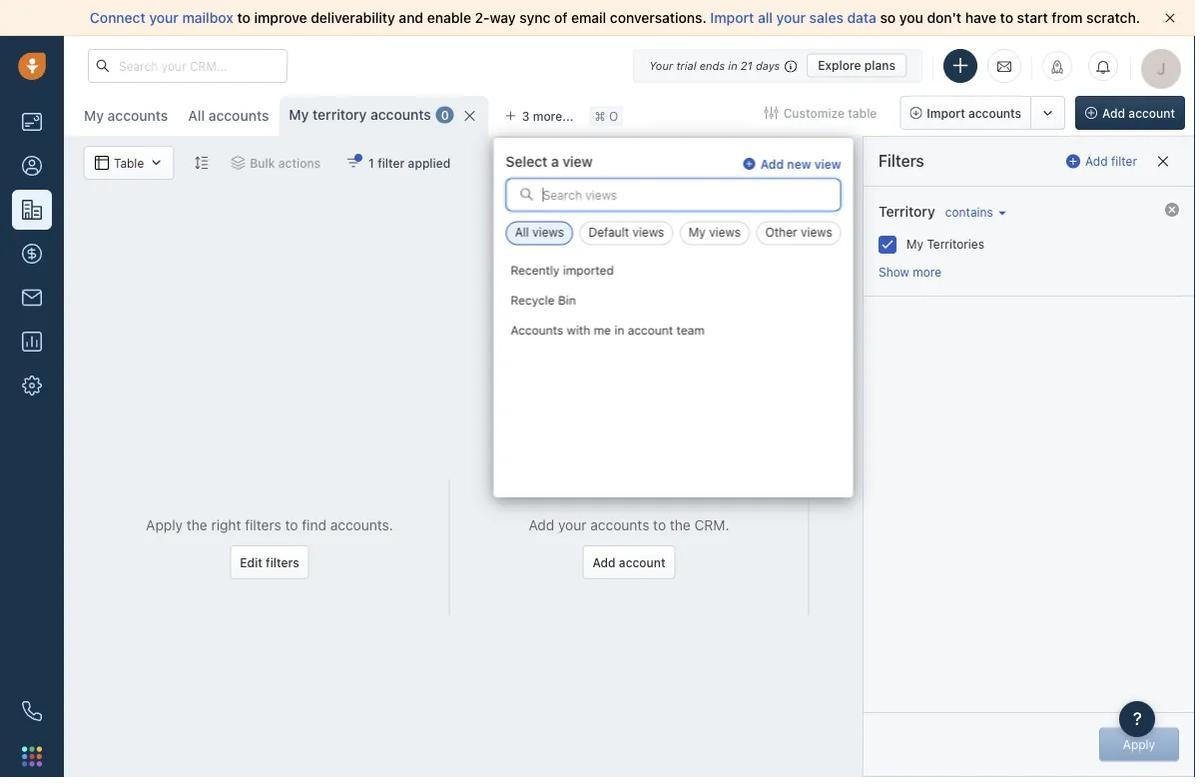 Task type: locate. For each thing, give the bounding box(es) containing it.
close image
[[1166, 13, 1176, 23]]

1 vertical spatial add account button
[[583, 545, 676, 579]]

container_wx8msf4aqz5i3rn1 image
[[765, 106, 779, 120], [231, 156, 245, 170]]

2 horizontal spatial container_wx8msf4aqz5i3rn1 image
[[347, 156, 361, 170]]

in right the me
[[615, 323, 625, 337]]

0 horizontal spatial add account button
[[583, 545, 676, 579]]

email image
[[998, 58, 1012, 74]]

select
[[506, 153, 548, 169]]

edit filters
[[240, 555, 299, 569]]

1 vertical spatial all
[[515, 225, 529, 239]]

container_wx8msf4aqz5i3rn1 image left the 1
[[347, 156, 361, 170]]

bulk actions
[[250, 156, 321, 170]]

all
[[188, 107, 205, 124], [515, 225, 529, 239]]

default views
[[589, 225, 665, 239]]

1 vertical spatial in
[[615, 323, 625, 337]]

container_wx8msf4aqz5i3rn1 image left table
[[95, 156, 109, 170]]

1 the from the left
[[187, 517, 208, 533]]

my for my territories
[[907, 237, 924, 251]]

2 horizontal spatial your
[[777, 9, 806, 26]]

1 horizontal spatial all
[[515, 225, 529, 239]]

add account down add your accounts to the crm.
[[593, 555, 666, 569]]

views up recently
[[533, 225, 564, 239]]

accounts for import accounts
[[969, 106, 1022, 120]]

territory
[[879, 203, 936, 220]]

0 horizontal spatial your
[[149, 9, 179, 26]]

all down search image
[[515, 225, 529, 239]]

add account
[[1103, 106, 1176, 120], [593, 555, 666, 569]]

container_wx8msf4aqz5i3rn1 image inside customize table button
[[765, 106, 779, 120]]

accounts.
[[330, 517, 393, 533]]

conversations.
[[610, 9, 707, 26]]

2 views from the left
[[633, 225, 665, 239]]

1 horizontal spatial add account button
[[1076, 96, 1186, 130]]

views inside button
[[533, 225, 564, 239]]

accounts left 0
[[371, 106, 431, 123]]

views right other
[[801, 225, 833, 239]]

all up style_myh0__igzzd8unmi icon
[[188, 107, 205, 124]]

add account up add filter
[[1103, 106, 1176, 120]]

1 horizontal spatial container_wx8msf4aqz5i3rn1 image
[[149, 156, 163, 170]]

my views
[[689, 225, 741, 239]]

right
[[211, 517, 241, 533]]

0 horizontal spatial view
[[563, 153, 593, 169]]

3 container_wx8msf4aqz5i3rn1 image from the left
[[347, 156, 361, 170]]

0 vertical spatial in
[[729, 59, 738, 72]]

recycle bin
[[511, 293, 576, 307]]

0 horizontal spatial container_wx8msf4aqz5i3rn1 image
[[95, 156, 109, 170]]

my left territory
[[289, 106, 309, 123]]

1 horizontal spatial the
[[670, 517, 691, 533]]

filters
[[245, 517, 281, 533], [266, 555, 299, 569]]

1 horizontal spatial filter
[[1112, 154, 1138, 168]]

add your accounts to the crm.
[[529, 517, 730, 533]]

2-
[[475, 9, 490, 26]]

my accounts
[[84, 107, 168, 124]]

with
[[567, 323, 591, 337]]

2 the from the left
[[670, 517, 691, 533]]

contains
[[946, 205, 994, 219]]

0 horizontal spatial all
[[188, 107, 205, 124]]

customize table button
[[752, 96, 891, 130]]

explore plans link
[[807, 53, 907, 77]]

add account button
[[1076, 96, 1186, 130], [583, 545, 676, 579]]

views right default
[[633, 225, 665, 239]]

accounts up table
[[108, 107, 168, 124]]

filter inside button
[[378, 156, 405, 170]]

filter
[[1112, 154, 1138, 168], [378, 156, 405, 170]]

Search your CRM... text field
[[88, 49, 288, 83]]

container_wx8msf4aqz5i3rn1 image inside bulk actions button
[[231, 156, 245, 170]]

all accounts button
[[178, 96, 279, 136], [188, 107, 269, 124]]

default views button
[[580, 221, 674, 245]]

1 vertical spatial filters
[[266, 555, 299, 569]]

0 horizontal spatial filter
[[378, 156, 405, 170]]

3 more... button
[[494, 102, 585, 130]]

view right new
[[815, 157, 842, 171]]

2 container_wx8msf4aqz5i3rn1 image from the left
[[149, 156, 163, 170]]

1 vertical spatial import
[[927, 106, 966, 120]]

accounts for my accounts
[[108, 107, 168, 124]]

views for all views
[[533, 225, 564, 239]]

filters right right
[[245, 517, 281, 533]]

accounts left crm.
[[591, 517, 650, 533]]

in
[[729, 59, 738, 72], [615, 323, 625, 337]]

add
[[1103, 106, 1126, 120], [1086, 154, 1109, 168], [761, 157, 784, 171], [529, 517, 555, 533], [593, 555, 616, 569]]

from
[[1052, 9, 1083, 26]]

0 horizontal spatial container_wx8msf4aqz5i3rn1 image
[[231, 156, 245, 170]]

me
[[594, 323, 612, 337]]

filter for add
[[1112, 154, 1138, 168]]

add new view
[[761, 157, 842, 171]]

1 horizontal spatial container_wx8msf4aqz5i3rn1 image
[[765, 106, 779, 120]]

1
[[369, 156, 375, 170]]

1 horizontal spatial add account
[[1103, 106, 1176, 120]]

1 horizontal spatial in
[[729, 59, 738, 72]]

0 vertical spatial all
[[188, 107, 205, 124]]

1 horizontal spatial import
[[927, 106, 966, 120]]

container_wx8msf4aqz5i3rn1 image inside 1 filter applied button
[[347, 156, 361, 170]]

of
[[554, 9, 568, 26]]

accounts
[[511, 323, 564, 337]]

territory
[[313, 106, 367, 123]]

my up table popup button
[[84, 107, 104, 124]]

trial
[[677, 59, 697, 72]]

accounts
[[969, 106, 1022, 120], [371, 106, 431, 123], [108, 107, 168, 124], [209, 107, 269, 124], [591, 517, 650, 533]]

filter for 1
[[378, 156, 405, 170]]

1 horizontal spatial your
[[558, 517, 587, 533]]

1 vertical spatial account
[[628, 323, 674, 337]]

0 vertical spatial import
[[711, 9, 755, 26]]

2 vertical spatial account
[[619, 555, 666, 569]]

container_wx8msf4aqz5i3rn1 image right table
[[149, 156, 163, 170]]

team
[[677, 323, 705, 337]]

views for my views
[[710, 225, 741, 239]]

21
[[741, 59, 753, 72]]

add filter
[[1086, 154, 1138, 168]]

add account button up add filter
[[1076, 96, 1186, 130]]

the
[[187, 517, 208, 533], [670, 517, 691, 533]]

my for my views
[[689, 225, 706, 239]]

your for connect your mailbox to improve deliverability and enable 2-way sync of email conversations. import all your sales data so you don't have to start from scratch.
[[149, 9, 179, 26]]

container_wx8msf4aqz5i3rn1 image left customize
[[765, 106, 779, 120]]

all for all views
[[515, 225, 529, 239]]

email
[[572, 9, 607, 26]]

account
[[1129, 106, 1176, 120], [628, 323, 674, 337], [619, 555, 666, 569]]

1 horizontal spatial view
[[815, 157, 842, 171]]

to left find at the left bottom
[[285, 517, 298, 533]]

apply
[[146, 517, 183, 533]]

all inside all views button
[[515, 225, 529, 239]]

way
[[490, 9, 516, 26]]

edit
[[240, 555, 263, 569]]

⌘ o
[[595, 109, 619, 123]]

bulk actions button
[[218, 146, 334, 180]]

1 vertical spatial container_wx8msf4aqz5i3rn1 image
[[231, 156, 245, 170]]

0
[[441, 108, 449, 122]]

all
[[758, 9, 773, 26]]

in left 21
[[729, 59, 738, 72]]

container_wx8msf4aqz5i3rn1 image for 1 filter applied button
[[347, 156, 361, 170]]

improve
[[254, 9, 307, 26]]

views for default views
[[633, 225, 665, 239]]

container_wx8msf4aqz5i3rn1 image for customize
[[765, 106, 779, 120]]

3 views from the left
[[710, 225, 741, 239]]

0 horizontal spatial in
[[615, 323, 625, 337]]

accounts inside button
[[969, 106, 1022, 120]]

1 container_wx8msf4aqz5i3rn1 image from the left
[[95, 156, 109, 170]]

explore plans
[[818, 58, 896, 72]]

accounts up 'bulk'
[[209, 107, 269, 124]]

my for my accounts
[[84, 107, 104, 124]]

3
[[522, 109, 530, 123]]

to left start
[[1001, 9, 1014, 26]]

4 views from the left
[[801, 225, 833, 239]]

my accounts button
[[74, 96, 178, 136], [84, 107, 168, 124]]

to
[[237, 9, 251, 26], [1001, 9, 1014, 26], [285, 517, 298, 533], [654, 517, 666, 533]]

account left team at the right of the page
[[628, 323, 674, 337]]

views left other
[[710, 225, 741, 239]]

have
[[966, 9, 997, 26]]

mailbox
[[182, 9, 234, 26]]

view right a
[[563, 153, 593, 169]]

my down search views "search field"
[[689, 225, 706, 239]]

add account button down add your accounts to the crm.
[[583, 545, 676, 579]]

my inside button
[[689, 225, 706, 239]]

your trial ends in 21 days
[[650, 59, 780, 72]]

edit filters button
[[230, 545, 309, 579]]

views for other views
[[801, 225, 833, 239]]

container_wx8msf4aqz5i3rn1 image
[[95, 156, 109, 170], [149, 156, 163, 170], [347, 156, 361, 170]]

filters right the edit
[[266, 555, 299, 569]]

0 vertical spatial filters
[[245, 517, 281, 533]]

my
[[289, 106, 309, 123], [84, 107, 104, 124], [689, 225, 706, 239], [907, 237, 924, 251]]

the left crm.
[[670, 517, 691, 533]]

1 views from the left
[[533, 225, 564, 239]]

⌘
[[595, 109, 606, 123]]

view for add new view
[[815, 157, 842, 171]]

the left right
[[187, 517, 208, 533]]

search image
[[520, 187, 534, 201]]

container_wx8msf4aqz5i3rn1 image for table popup button
[[95, 156, 109, 170]]

my up 'show more'
[[907, 237, 924, 251]]

0 horizontal spatial add account
[[593, 555, 666, 569]]

0 horizontal spatial the
[[187, 517, 208, 533]]

Search views search field
[[507, 179, 841, 210]]

container_wx8msf4aqz5i3rn1 image left 'bulk'
[[231, 156, 245, 170]]

days
[[756, 59, 780, 72]]

my territory accounts link
[[289, 105, 431, 125]]

import
[[711, 9, 755, 26], [927, 106, 966, 120]]

account down add your accounts to the crm.
[[619, 555, 666, 569]]

o
[[609, 109, 619, 123]]

start
[[1018, 9, 1049, 26]]

0 vertical spatial container_wx8msf4aqz5i3rn1 image
[[765, 106, 779, 120]]

so
[[881, 9, 896, 26]]

you
[[900, 9, 924, 26]]

accounts down email icon
[[969, 106, 1022, 120]]

account up add filter
[[1129, 106, 1176, 120]]



Task type: vqa. For each thing, say whether or not it's contained in the screenshot.
new
yes



Task type: describe. For each thing, give the bounding box(es) containing it.
my territories
[[907, 237, 985, 251]]

all views button
[[506, 221, 573, 245]]

connect your mailbox to improve deliverability and enable 2-way sync of email conversations. import all your sales data so you don't have to start from scratch.
[[90, 9, 1141, 26]]

filters
[[879, 151, 925, 170]]

accounts with me in account team
[[511, 323, 705, 337]]

show more link
[[879, 265, 942, 279]]

1 vertical spatial add account
[[593, 555, 666, 569]]

don't
[[928, 9, 962, 26]]

ends
[[700, 59, 725, 72]]

plans
[[865, 58, 896, 72]]

and
[[399, 9, 424, 26]]

select a view
[[506, 153, 593, 169]]

import all your sales data link
[[711, 9, 881, 26]]

0 vertical spatial account
[[1129, 106, 1176, 120]]

other views button
[[757, 221, 842, 245]]

all accounts
[[188, 107, 269, 124]]

0 vertical spatial add account
[[1103, 106, 1176, 120]]

other
[[766, 225, 798, 239]]

add filter link
[[1067, 145, 1138, 177]]

bulk
[[250, 156, 275, 170]]

recently
[[511, 263, 560, 277]]

view for select a view
[[563, 153, 593, 169]]

container_wx8msf4aqz5i3rn1 image for bulk
[[231, 156, 245, 170]]

your
[[650, 59, 674, 72]]

table
[[848, 106, 878, 120]]

territories
[[928, 237, 985, 251]]

style_myh0__igzzd8unmi image
[[194, 156, 208, 170]]

a
[[552, 153, 559, 169]]

contains button
[[941, 203, 1007, 220]]

more
[[913, 265, 942, 279]]

my territory accounts 0
[[289, 106, 449, 123]]

3 more...
[[522, 109, 574, 123]]

bin
[[559, 293, 576, 307]]

other views
[[766, 225, 833, 239]]

crm.
[[695, 517, 730, 533]]

all views
[[515, 225, 564, 239]]

actions
[[278, 156, 321, 170]]

import accounts group
[[901, 96, 1066, 130]]

freshworks switcher image
[[22, 747, 42, 767]]

scratch.
[[1087, 9, 1141, 26]]

data
[[848, 9, 877, 26]]

show
[[879, 265, 910, 279]]

show more
[[879, 265, 942, 279]]

sales
[[810, 9, 844, 26]]

import accounts
[[927, 106, 1022, 120]]

import accounts button
[[901, 96, 1032, 130]]

import inside button
[[927, 106, 966, 120]]

connect your mailbox link
[[90, 9, 237, 26]]

accounts for all accounts
[[209, 107, 269, 124]]

filters inside the edit filters button
[[266, 555, 299, 569]]

1 filter applied
[[369, 156, 451, 170]]

in for account
[[615, 323, 625, 337]]

0 horizontal spatial import
[[711, 9, 755, 26]]

your for add your accounts to the crm.
[[558, 517, 587, 533]]

to left crm.
[[654, 517, 666, 533]]

customize
[[784, 106, 845, 120]]

enable
[[427, 9, 472, 26]]

my for my territory accounts 0
[[289, 106, 309, 123]]

explore
[[818, 58, 862, 72]]

deliverability
[[311, 9, 395, 26]]

all for all accounts
[[188, 107, 205, 124]]

to right 'mailbox'
[[237, 9, 251, 26]]

1 filter applied button
[[334, 146, 464, 180]]

table button
[[84, 146, 174, 180]]

phone image
[[22, 701, 42, 721]]

imported
[[564, 263, 614, 277]]

table
[[114, 156, 144, 170]]

apply the right filters to find accounts.
[[146, 517, 393, 533]]

in for 21
[[729, 59, 738, 72]]

recently imported
[[511, 263, 614, 277]]

find
[[302, 517, 327, 533]]

my views button
[[680, 221, 750, 245]]

new
[[788, 157, 812, 171]]

more...
[[533, 109, 574, 123]]

sync
[[520, 9, 551, 26]]

default
[[589, 225, 630, 239]]

0 vertical spatial add account button
[[1076, 96, 1186, 130]]

recycle
[[511, 293, 555, 307]]

phone element
[[12, 691, 52, 731]]

connect
[[90, 9, 146, 26]]



